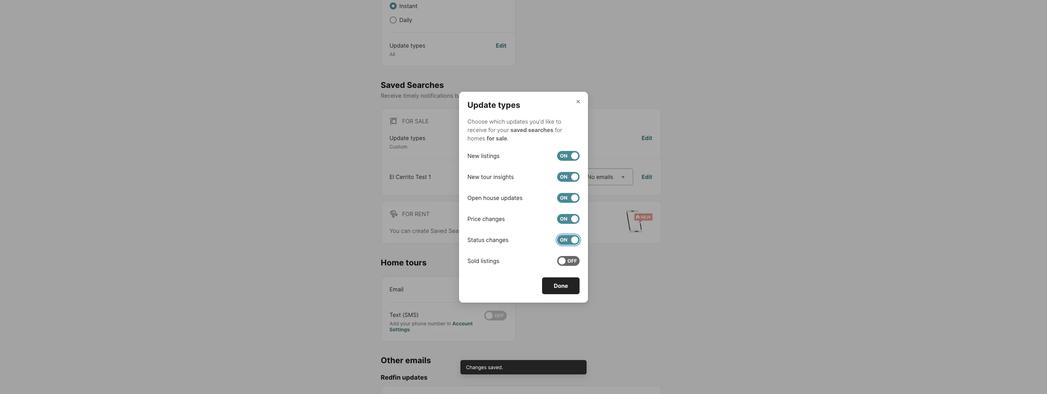 Task type: describe. For each thing, give the bounding box(es) containing it.
homes
[[467, 135, 485, 142]]

update for update types
[[467, 100, 496, 110]]

instant
[[399, 2, 418, 9]]

for homes
[[467, 126, 562, 142]]

for for for rent
[[402, 211, 413, 218]]

add your phone number in
[[389, 320, 452, 326]]

filters.
[[540, 92, 556, 99]]

redfin
[[381, 374, 401, 381]]

settings
[[389, 327, 410, 333]]

searches inside saved searches receive timely notifications based on your preferred search filters.
[[407, 80, 444, 90]]

receive
[[381, 92, 402, 99]]

tours
[[406, 258, 427, 268]]

receive
[[467, 126, 487, 133]]

2 vertical spatial your
[[400, 320, 411, 326]]

which
[[489, 118, 505, 125]]

to
[[556, 118, 561, 125]]

changes saved.
[[466, 364, 503, 370]]

search
[[520, 92, 538, 99]]

while
[[475, 227, 488, 234]]

can
[[401, 227, 411, 234]]

on
[[473, 92, 479, 99]]

choose which updates you'd like to receive for your
[[467, 118, 561, 133]]

. inside update types dialog
[[507, 135, 509, 142]]

edit for update types custom
[[642, 135, 652, 142]]

emails for other emails
[[405, 355, 431, 365]]

saved inside saved searches receive timely notifications based on your preferred search filters.
[[381, 80, 405, 90]]

types for update types all
[[411, 42, 425, 49]]

for inside for homes
[[555, 126, 562, 133]]

changes
[[466, 364, 487, 370]]

for left sale
[[487, 135, 495, 142]]

all
[[389, 51, 395, 57]]

in
[[447, 320, 451, 326]]

preferred
[[494, 92, 519, 99]]

el
[[389, 173, 394, 180]]

edit button for update types custom
[[642, 134, 652, 150]]

other
[[381, 355, 403, 365]]

searching
[[490, 227, 516, 234]]

emails for no emails
[[596, 173, 613, 180]]

your inside choose which updates you'd like to receive for your
[[497, 126, 509, 133]]

1 vertical spatial updates
[[402, 374, 427, 381]]

1 vertical spatial searches
[[448, 227, 473, 234]]

add
[[389, 320, 399, 326]]

timely
[[403, 92, 419, 99]]

you'd
[[530, 118, 544, 125]]

no emails
[[587, 173, 613, 180]]

update types
[[467, 100, 520, 110]]

test
[[416, 173, 427, 180]]

2 vertical spatial edit
[[642, 173, 652, 180]]

for inside choose which updates you'd like to receive for your
[[488, 126, 496, 133]]

no
[[587, 173, 595, 180]]

you can create saved searches while searching for
[[389, 227, 526, 234]]



Task type: locate. For each thing, give the bounding box(es) containing it.
1 vertical spatial edit button
[[642, 134, 652, 150]]

edit button for update types all
[[496, 41, 507, 57]]

create
[[412, 227, 429, 234]]

2 vertical spatial types
[[411, 135, 425, 142]]

0 vertical spatial types
[[411, 42, 425, 49]]

for down which
[[488, 126, 496, 133]]

(sms)
[[402, 311, 419, 318]]

0 horizontal spatial emails
[[405, 355, 431, 365]]

searches left while
[[448, 227, 473, 234]]

types inside dialog
[[498, 100, 520, 110]]

update inside 'update types all'
[[389, 42, 409, 49]]

saved
[[381, 80, 405, 90], [430, 227, 447, 234]]

1 vertical spatial saved
[[430, 227, 447, 234]]

2 horizontal spatial your
[[497, 126, 509, 133]]

0 horizontal spatial updates
[[402, 374, 427, 381]]

emails
[[596, 173, 613, 180], [405, 355, 431, 365]]

updates inside choose which updates you'd like to receive for your
[[507, 118, 528, 125]]

0 vertical spatial for
[[402, 118, 413, 125]]

None checkbox
[[557, 193, 580, 203], [557, 214, 580, 224], [557, 235, 580, 245], [557, 256, 580, 266], [557, 193, 580, 203], [557, 214, 580, 224], [557, 235, 580, 245], [557, 256, 580, 266]]

0 vertical spatial .
[[507, 135, 509, 142]]

updates down the other emails
[[402, 374, 427, 381]]

1 vertical spatial .
[[410, 327, 411, 333]]

saved searches
[[510, 126, 553, 133]]

cerrito
[[396, 173, 414, 180]]

text (sms)
[[389, 311, 419, 318]]

edit for update types all
[[496, 42, 507, 49]]

0 vertical spatial edit button
[[496, 41, 507, 57]]

2 vertical spatial edit button
[[642, 173, 652, 181]]

0 vertical spatial edit
[[496, 42, 507, 49]]

saved
[[510, 126, 527, 133]]

for rent
[[402, 211, 430, 218]]

0 horizontal spatial .
[[410, 327, 411, 333]]

types down 'for sale'
[[411, 135, 425, 142]]

edit button
[[496, 41, 507, 57], [642, 134, 652, 150], [642, 173, 652, 181]]

number
[[428, 320, 446, 326]]

types inside update types custom
[[411, 135, 425, 142]]

custom
[[389, 144, 407, 150]]

1 vertical spatial for
[[402, 211, 413, 218]]

your inside saved searches receive timely notifications based on your preferred search filters.
[[481, 92, 493, 99]]

1 horizontal spatial saved
[[430, 227, 447, 234]]

searches
[[528, 126, 553, 133]]

saved searches receive timely notifications based on your preferred search filters.
[[381, 80, 556, 99]]

notifications
[[421, 92, 453, 99]]

for right 'searching'
[[517, 227, 525, 234]]

for for for sale
[[402, 118, 413, 125]]

your up settings
[[400, 320, 411, 326]]

sale
[[496, 135, 507, 142]]

your up sale
[[497, 126, 509, 133]]

0 vertical spatial emails
[[596, 173, 613, 180]]

account
[[452, 320, 473, 326]]

0 vertical spatial update
[[389, 42, 409, 49]]

types for update types custom
[[411, 135, 425, 142]]

0 vertical spatial searches
[[407, 80, 444, 90]]

edit
[[496, 42, 507, 49], [642, 135, 652, 142], [642, 173, 652, 180]]

based
[[455, 92, 471, 99]]

daily
[[399, 16, 412, 23]]

update for update types custom
[[389, 135, 409, 142]]

your right on at the top left of page
[[481, 92, 493, 99]]

text
[[389, 311, 401, 318]]

email
[[389, 286, 404, 293]]

you
[[389, 227, 399, 234]]

2 vertical spatial update
[[389, 135, 409, 142]]

1 for from the top
[[402, 118, 413, 125]]

update up all
[[389, 42, 409, 49]]

1 vertical spatial edit
[[642, 135, 652, 142]]

account settings
[[389, 320, 473, 333]]

types down preferred
[[498, 100, 520, 110]]

types down daily at the top of page
[[411, 42, 425, 49]]

updates
[[507, 118, 528, 125], [402, 374, 427, 381]]

types
[[411, 42, 425, 49], [498, 100, 520, 110], [411, 135, 425, 142]]

update types element
[[467, 92, 529, 110]]

for
[[488, 126, 496, 133], [555, 126, 562, 133], [487, 135, 495, 142], [517, 227, 525, 234]]

update for update types all
[[389, 42, 409, 49]]

other emails
[[381, 355, 431, 365]]

home tours
[[381, 258, 427, 268]]

updates up saved
[[507, 118, 528, 125]]

choose
[[467, 118, 488, 125]]

1 vertical spatial your
[[497, 126, 509, 133]]

update inside dialog
[[467, 100, 496, 110]]

for down to
[[555, 126, 562, 133]]

redfin updates
[[381, 374, 427, 381]]

types for update types
[[498, 100, 520, 110]]

for left "sale"
[[402, 118, 413, 125]]

for sale .
[[487, 135, 509, 142]]

2 for from the top
[[402, 211, 413, 218]]

el cerrito test 1
[[389, 173, 431, 180]]

update up custom on the top left of page
[[389, 135, 409, 142]]

saved.
[[488, 364, 503, 370]]

searches up notifications
[[407, 80, 444, 90]]

. down choose which updates you'd like to receive for your
[[507, 135, 509, 142]]

searches
[[407, 80, 444, 90], [448, 227, 473, 234]]

off
[[494, 312, 504, 318]]

types inside 'update types all'
[[411, 42, 425, 49]]

0 horizontal spatial your
[[400, 320, 411, 326]]

Daily radio
[[389, 16, 396, 23]]

for left rent
[[402, 211, 413, 218]]

phone
[[412, 320, 426, 326]]

.
[[507, 135, 509, 142], [410, 327, 411, 333]]

Instant radio
[[389, 2, 396, 9]]

done
[[554, 282, 568, 289]]

0 vertical spatial saved
[[381, 80, 405, 90]]

1
[[428, 173, 431, 180]]

account settings link
[[389, 320, 473, 333]]

1 vertical spatial update
[[467, 100, 496, 110]]

update down on at the top left of page
[[467, 100, 496, 110]]

1 horizontal spatial updates
[[507, 118, 528, 125]]

saved right create
[[430, 227, 447, 234]]

None checkbox
[[557, 151, 580, 161], [557, 172, 580, 182], [484, 311, 507, 320], [557, 151, 580, 161], [557, 172, 580, 182], [484, 311, 507, 320]]

0 vertical spatial your
[[481, 92, 493, 99]]

update types custom
[[389, 135, 425, 150]]

rent
[[415, 211, 430, 218]]

0 horizontal spatial searches
[[407, 80, 444, 90]]

emails right no
[[596, 173, 613, 180]]

0 horizontal spatial saved
[[381, 80, 405, 90]]

1 vertical spatial types
[[498, 100, 520, 110]]

your
[[481, 92, 493, 99], [497, 126, 509, 133], [400, 320, 411, 326]]

like
[[546, 118, 554, 125]]

update types dialog
[[459, 92, 588, 303]]

1 horizontal spatial your
[[481, 92, 493, 99]]

home
[[381, 258, 404, 268]]

emails up redfin updates
[[405, 355, 431, 365]]

update types all
[[389, 42, 425, 57]]

for sale
[[402, 118, 429, 125]]

update
[[389, 42, 409, 49], [467, 100, 496, 110], [389, 135, 409, 142]]

sale
[[415, 118, 429, 125]]

0 vertical spatial updates
[[507, 118, 528, 125]]

1 horizontal spatial emails
[[596, 173, 613, 180]]

1 horizontal spatial searches
[[448, 227, 473, 234]]

done button
[[542, 277, 580, 294]]

1 horizontal spatial .
[[507, 135, 509, 142]]

saved up the receive
[[381, 80, 405, 90]]

. down add your phone number in
[[410, 327, 411, 333]]

1 vertical spatial emails
[[405, 355, 431, 365]]

update inside update types custom
[[389, 135, 409, 142]]

for
[[402, 118, 413, 125], [402, 211, 413, 218]]



Task type: vqa. For each thing, say whether or not it's contained in the screenshot.
Receive
yes



